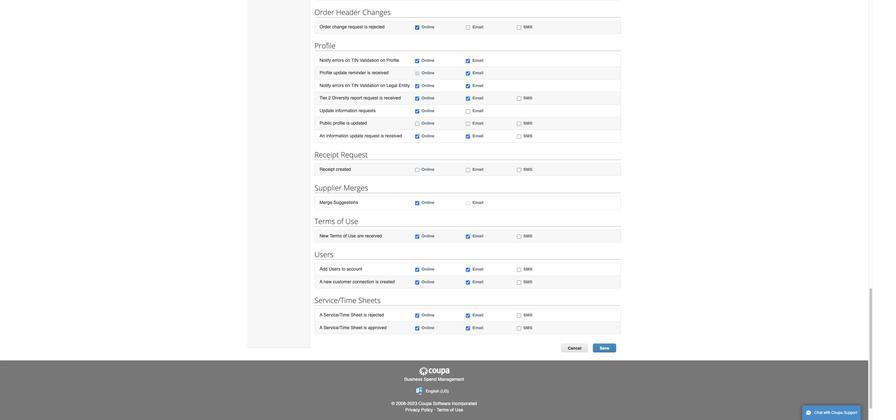 Task type: locate. For each thing, give the bounding box(es) containing it.
information for an
[[327, 133, 349, 139]]

13 online from the top
[[422, 280, 435, 285]]

2 tin from the top
[[352, 83, 359, 88]]

terms of use
[[315, 216, 358, 227], [437, 408, 463, 413]]

order for order header changes
[[315, 7, 334, 17]]

1 vertical spatial notify
[[320, 83, 331, 88]]

15 email from the top
[[473, 326, 484, 331]]

update left reminder
[[334, 70, 347, 75]]

5 email from the top
[[473, 96, 484, 101]]

online for tier 2 diversity report request is received
[[422, 96, 435, 101]]

6 sms from the top
[[524, 234, 533, 239]]

11 online from the top
[[422, 234, 435, 239]]

profile up legal at the top
[[387, 58, 399, 63]]

15 online from the top
[[422, 326, 435, 331]]

7 sms from the top
[[524, 267, 533, 272]]

request
[[348, 24, 363, 29], [364, 96, 379, 101], [365, 133, 380, 139]]

0 vertical spatial update
[[334, 70, 347, 75]]

0 vertical spatial information
[[335, 108, 358, 113]]

14 email from the top
[[473, 313, 484, 318]]

of left "are"
[[343, 234, 347, 239]]

0 vertical spatial notify
[[320, 58, 331, 63]]

9 online from the top
[[422, 167, 435, 172]]

receipt for receipt request
[[315, 150, 339, 160]]

on
[[345, 58, 350, 63], [381, 58, 386, 63], [345, 83, 350, 88], [381, 83, 386, 88]]

profile up the tier
[[320, 70, 332, 75]]

update down updated
[[350, 133, 364, 139]]

service/time for a service/time sheet is rejected
[[324, 313, 350, 318]]

0 vertical spatial rejected
[[369, 24, 385, 29]]

1 notify from the top
[[320, 58, 331, 63]]

2 vertical spatial profile
[[320, 70, 332, 75]]

terms
[[315, 216, 335, 227], [330, 234, 342, 239], [437, 408, 449, 413]]

of down software
[[450, 408, 454, 413]]

on up notify errors on tin validation on legal entity
[[381, 58, 386, 63]]

are
[[358, 234, 364, 239]]

on up profile update reminder is received
[[345, 58, 350, 63]]

5 online from the top
[[422, 96, 435, 101]]

11 email from the top
[[473, 234, 484, 239]]

9 sms from the top
[[524, 313, 533, 318]]

1 vertical spatial tin
[[352, 83, 359, 88]]

request up requests
[[364, 96, 379, 101]]

0 vertical spatial request
[[348, 24, 363, 29]]

terms of use down software
[[437, 408, 463, 413]]

use up new terms of use are received
[[346, 216, 358, 227]]

sms for new terms of use are received
[[524, 234, 533, 239]]

2 vertical spatial service/time
[[324, 326, 350, 331]]

online for public profile is updated
[[422, 121, 435, 126]]

2 a from the top
[[320, 313, 323, 318]]

tin up profile update reminder is received
[[352, 58, 359, 63]]

use left "are"
[[348, 234, 356, 239]]

0 vertical spatial order
[[315, 7, 334, 17]]

sheet up a service/time sheet is approved
[[351, 313, 363, 318]]

coupa
[[419, 402, 432, 407], [832, 411, 843, 416]]

1 vertical spatial request
[[364, 96, 379, 101]]

save button
[[593, 344, 616, 353]]

receipt for receipt created
[[320, 167, 335, 172]]

approved
[[368, 326, 387, 331]]

order left change
[[320, 24, 331, 29]]

information
[[335, 108, 358, 113], [327, 133, 349, 139]]

software
[[433, 402, 451, 407]]

1 vertical spatial use
[[348, 234, 356, 239]]

1 vertical spatial errors
[[332, 83, 344, 88]]

14 online from the top
[[422, 313, 435, 318]]

sms for an information update request is received
[[524, 134, 533, 139]]

1 vertical spatial service/time
[[324, 313, 350, 318]]

errors for notify errors on tin validation on profile
[[332, 58, 344, 63]]

© 2006-2023 coupa software incorporated
[[392, 402, 477, 407]]

privacy policy
[[406, 408, 433, 413]]

2 sheet from the top
[[351, 326, 363, 331]]

1 sms from the top
[[524, 25, 533, 29]]

change
[[332, 24, 347, 29]]

2 validation from the top
[[360, 83, 379, 88]]

a service/time sheet is approved
[[320, 326, 387, 331]]

2 vertical spatial use
[[455, 408, 463, 413]]

1 vertical spatial validation
[[360, 83, 379, 88]]

profile for profile
[[315, 40, 336, 51]]

7 online from the top
[[422, 121, 435, 126]]

receipt created
[[320, 167, 351, 172]]

information down profile at top
[[327, 133, 349, 139]]

service/time down a service/time sheet is rejected
[[324, 326, 350, 331]]

2 notify from the top
[[320, 83, 331, 88]]

4 email from the top
[[473, 83, 484, 88]]

validation up tier 2 diversity report request is received
[[360, 83, 379, 88]]

terms right the "new"
[[330, 234, 342, 239]]

service/time
[[315, 296, 357, 306], [324, 313, 350, 318], [324, 326, 350, 331]]

service/time sheets
[[315, 296, 381, 306]]

reminder
[[349, 70, 366, 75]]

online for merge suggestions
[[422, 201, 435, 205]]

0 vertical spatial coupa
[[419, 402, 432, 407]]

10 email from the top
[[473, 201, 484, 205]]

email
[[473, 25, 484, 29], [473, 58, 484, 63], [473, 71, 484, 75], [473, 83, 484, 88], [473, 96, 484, 101], [473, 109, 484, 113], [473, 121, 484, 126], [473, 134, 484, 139], [473, 167, 484, 172], [473, 201, 484, 205], [473, 234, 484, 239], [473, 267, 484, 272], [473, 280, 484, 285], [473, 313, 484, 318], [473, 326, 484, 331]]

2006-
[[396, 402, 408, 407]]

a
[[320, 280, 323, 285], [320, 313, 323, 318], [320, 326, 323, 331]]

a for a new customer connection is created
[[320, 280, 323, 285]]

sheet down a service/time sheet is rejected
[[351, 326, 363, 331]]

public
[[320, 121, 332, 126]]

service/time for a service/time sheet is approved
[[324, 326, 350, 331]]

service/time down customer
[[315, 296, 357, 306]]

header
[[336, 7, 361, 17]]

customer
[[333, 280, 352, 285]]

errors up profile update reminder is received
[[332, 58, 344, 63]]

a service/time sheet is rejected
[[320, 313, 384, 318]]

rejected down changes
[[369, 24, 385, 29]]

1 vertical spatial users
[[329, 267, 341, 272]]

profile update reminder is received
[[320, 70, 389, 75]]

1 email from the top
[[473, 25, 484, 29]]

1 online from the top
[[422, 25, 435, 29]]

email for a service/time sheet is approved
[[473, 326, 484, 331]]

of
[[337, 216, 344, 227], [343, 234, 347, 239], [450, 408, 454, 413]]

5 sms from the top
[[524, 167, 533, 172]]

1 vertical spatial created
[[380, 280, 395, 285]]

0 vertical spatial of
[[337, 216, 344, 227]]

update
[[334, 70, 347, 75], [350, 133, 364, 139]]

email for a new customer connection is created
[[473, 280, 484, 285]]

profile
[[333, 121, 345, 126]]

update information requests
[[320, 108, 376, 113]]

profile
[[315, 40, 336, 51], [387, 58, 399, 63], [320, 70, 332, 75]]

email for profile update reminder is received
[[473, 71, 484, 75]]

13 email from the top
[[473, 280, 484, 285]]

tier 2 diversity report request is received
[[320, 96, 401, 101]]

6 online from the top
[[422, 109, 435, 113]]

1 sheet from the top
[[351, 313, 363, 318]]

9 email from the top
[[473, 167, 484, 172]]

online for new terms of use are received
[[422, 234, 435, 239]]

received
[[372, 70, 389, 75], [384, 96, 401, 101], [385, 133, 402, 139], [365, 234, 382, 239]]

4 sms from the top
[[524, 134, 533, 139]]

2 vertical spatial request
[[365, 133, 380, 139]]

account
[[347, 267, 363, 272]]

request down updated
[[365, 133, 380, 139]]

0 vertical spatial sheet
[[351, 313, 363, 318]]

sms for a service/time sheet is rejected
[[524, 313, 533, 318]]

terms up the "new"
[[315, 216, 335, 227]]

report
[[351, 96, 362, 101]]

2 vertical spatial a
[[320, 326, 323, 331]]

email for notify errors on tin validation on legal entity
[[473, 83, 484, 88]]

2 vertical spatial terms
[[437, 408, 449, 413]]

0 vertical spatial a
[[320, 280, 323, 285]]

privacy
[[406, 408, 420, 413]]

information up public profile is updated
[[335, 108, 358, 113]]

rejected for a service/time sheet is rejected
[[368, 313, 384, 318]]

receipt
[[315, 150, 339, 160], [320, 167, 335, 172]]

coupa right with
[[832, 411, 843, 416]]

cancel
[[568, 347, 582, 351]]

online for add users to account
[[422, 267, 435, 272]]

merges
[[344, 183, 368, 193]]

receipt up receipt created on the left top
[[315, 150, 339, 160]]

1 validation from the top
[[360, 58, 379, 63]]

tin down profile update reminder is received
[[352, 83, 359, 88]]

2 sms from the top
[[524, 96, 533, 101]]

online for profile update reminder is received
[[422, 71, 435, 75]]

terms down software
[[437, 408, 449, 413]]

0 vertical spatial users
[[315, 250, 334, 260]]

validation
[[360, 58, 379, 63], [360, 83, 379, 88]]

business spend management
[[405, 377, 464, 383]]

tin
[[352, 58, 359, 63], [352, 83, 359, 88]]

0 vertical spatial profile
[[315, 40, 336, 51]]

chat with coupa support button
[[803, 406, 862, 421]]

12 online from the top
[[422, 267, 435, 272]]

1 tin from the top
[[352, 58, 359, 63]]

1 vertical spatial a
[[320, 313, 323, 318]]

sheet for approved
[[351, 326, 363, 331]]

online for an information update request is received
[[422, 134, 435, 139]]

save
[[600, 347, 610, 351]]

errors
[[332, 58, 344, 63], [332, 83, 344, 88]]

errors up diversity
[[332, 83, 344, 88]]

order up change
[[315, 7, 334, 17]]

of up new terms of use are received
[[337, 216, 344, 227]]

email for tier 2 diversity report request is received
[[473, 96, 484, 101]]

terms of use down merge suggestions
[[315, 216, 358, 227]]

8 sms from the top
[[524, 280, 533, 285]]

sms
[[524, 25, 533, 29], [524, 96, 533, 101], [524, 121, 533, 126], [524, 134, 533, 139], [524, 167, 533, 172], [524, 234, 533, 239], [524, 267, 533, 272], [524, 280, 533, 285], [524, 313, 533, 318], [524, 326, 533, 331]]

1 vertical spatial coupa
[[832, 411, 843, 416]]

6 email from the top
[[473, 109, 484, 113]]

0 horizontal spatial coupa
[[419, 402, 432, 407]]

8 email from the top
[[473, 134, 484, 139]]

0 vertical spatial errors
[[332, 58, 344, 63]]

1 vertical spatial receipt
[[320, 167, 335, 172]]

1 a from the top
[[320, 280, 323, 285]]

use down incorporated
[[455, 408, 463, 413]]

email for new terms of use are received
[[473, 234, 484, 239]]

1 vertical spatial sheet
[[351, 326, 363, 331]]

1 vertical spatial order
[[320, 24, 331, 29]]

0 vertical spatial created
[[336, 167, 351, 172]]

1 horizontal spatial update
[[350, 133, 364, 139]]

add users to account
[[320, 267, 363, 272]]

legal
[[387, 83, 398, 88]]

order change request is rejected
[[320, 24, 385, 29]]

request down order header changes
[[348, 24, 363, 29]]

3 online from the top
[[422, 71, 435, 75]]

notify errors on tin validation on profile
[[320, 58, 399, 63]]

merge suggestions
[[320, 200, 358, 205]]

users
[[315, 250, 334, 260], [329, 267, 341, 272]]

use
[[346, 216, 358, 227], [348, 234, 356, 239], [455, 408, 463, 413]]

1 vertical spatial information
[[327, 133, 349, 139]]

add
[[320, 267, 328, 272]]

10 online from the top
[[422, 201, 435, 205]]

created down the receipt request
[[336, 167, 351, 172]]

order for order change request is rejected
[[320, 24, 331, 29]]

chat with coupa support
[[815, 411, 858, 416]]

coupa up policy
[[419, 402, 432, 407]]

sms for receipt created
[[524, 167, 533, 172]]

policy
[[421, 408, 433, 413]]

users left 'to' at the bottom
[[329, 267, 341, 272]]

email for merge suggestions
[[473, 201, 484, 205]]

supplier merges
[[315, 183, 368, 193]]

online
[[422, 25, 435, 29], [422, 58, 435, 63], [422, 71, 435, 75], [422, 83, 435, 88], [422, 96, 435, 101], [422, 109, 435, 113], [422, 121, 435, 126], [422, 134, 435, 139], [422, 167, 435, 172], [422, 201, 435, 205], [422, 234, 435, 239], [422, 267, 435, 272], [422, 280, 435, 285], [422, 313, 435, 318], [422, 326, 435, 331]]

notify up profile update reminder is received
[[320, 58, 331, 63]]

created right "connection"
[[380, 280, 395, 285]]

updated
[[351, 121, 367, 126]]

receipt up supplier
[[320, 167, 335, 172]]

update
[[320, 108, 334, 113]]

3 sms from the top
[[524, 121, 533, 126]]

None checkbox
[[415, 26, 420, 30], [517, 26, 522, 30], [466, 84, 471, 88], [415, 97, 420, 101], [466, 97, 471, 101], [517, 97, 522, 101], [517, 122, 522, 126], [466, 135, 471, 139], [415, 168, 420, 172], [466, 168, 471, 172], [517, 168, 522, 172], [415, 235, 420, 239], [517, 235, 522, 239], [415, 268, 420, 272], [466, 268, 471, 272], [517, 281, 522, 285], [517, 314, 522, 318], [415, 327, 420, 331], [517, 327, 522, 331], [415, 26, 420, 30], [517, 26, 522, 30], [466, 84, 471, 88], [415, 97, 420, 101], [466, 97, 471, 101], [517, 97, 522, 101], [517, 122, 522, 126], [466, 135, 471, 139], [415, 168, 420, 172], [466, 168, 471, 172], [517, 168, 522, 172], [415, 235, 420, 239], [517, 235, 522, 239], [415, 268, 420, 272], [466, 268, 471, 272], [517, 281, 522, 285], [517, 314, 522, 318], [415, 327, 420, 331], [517, 327, 522, 331]]

notify up the tier
[[320, 83, 331, 88]]

rejected
[[369, 24, 385, 29], [368, 313, 384, 318]]

12 email from the top
[[473, 267, 484, 272]]

3 email from the top
[[473, 71, 484, 75]]

service/time down service/time sheets
[[324, 313, 350, 318]]

2 online from the top
[[422, 58, 435, 63]]

sms for order change request is rejected
[[524, 25, 533, 29]]

profile down change
[[315, 40, 336, 51]]

0 horizontal spatial terms of use
[[315, 216, 358, 227]]

1 horizontal spatial coupa
[[832, 411, 843, 416]]

0 vertical spatial receipt
[[315, 150, 339, 160]]

10 sms from the top
[[524, 326, 533, 331]]

new
[[324, 280, 332, 285]]

4 online from the top
[[422, 83, 435, 88]]

order
[[315, 7, 334, 17], [320, 24, 331, 29]]

8 online from the top
[[422, 134, 435, 139]]

notify
[[320, 58, 331, 63], [320, 83, 331, 88]]

7 email from the top
[[473, 121, 484, 126]]

rejected up approved
[[368, 313, 384, 318]]

coupa supplier portal image
[[419, 368, 450, 377]]

3 a from the top
[[320, 326, 323, 331]]

created
[[336, 167, 351, 172], [380, 280, 395, 285]]

users up the add
[[315, 250, 334, 260]]

1 vertical spatial terms
[[330, 234, 342, 239]]

1 vertical spatial terms of use
[[437, 408, 463, 413]]

an
[[320, 133, 325, 139]]

None checkbox
[[466, 26, 471, 30], [415, 59, 420, 63], [466, 59, 471, 63], [415, 72, 420, 76], [466, 72, 471, 76], [415, 84, 420, 88], [415, 109, 420, 114], [466, 109, 471, 114], [415, 122, 420, 126], [466, 122, 471, 126], [415, 135, 420, 139], [517, 135, 522, 139], [415, 202, 420, 206], [466, 202, 471, 206], [466, 235, 471, 239], [517, 268, 522, 272], [415, 281, 420, 285], [466, 281, 471, 285], [415, 314, 420, 318], [466, 314, 471, 318], [466, 327, 471, 331], [466, 26, 471, 30], [415, 59, 420, 63], [466, 59, 471, 63], [415, 72, 420, 76], [466, 72, 471, 76], [415, 84, 420, 88], [415, 109, 420, 114], [466, 109, 471, 114], [415, 122, 420, 126], [466, 122, 471, 126], [415, 135, 420, 139], [517, 135, 522, 139], [415, 202, 420, 206], [466, 202, 471, 206], [466, 235, 471, 239], [517, 268, 522, 272], [415, 281, 420, 285], [466, 281, 471, 285], [415, 314, 420, 318], [466, 314, 471, 318], [466, 327, 471, 331]]

information for update
[[335, 108, 358, 113]]

1 errors from the top
[[332, 58, 344, 63]]

0 vertical spatial validation
[[360, 58, 379, 63]]

2 errors from the top
[[332, 83, 344, 88]]

2 email from the top
[[473, 58, 484, 63]]

sms for tier 2 diversity report request is received
[[524, 96, 533, 101]]

validation up reminder
[[360, 58, 379, 63]]

1 vertical spatial update
[[350, 133, 364, 139]]

1 vertical spatial rejected
[[368, 313, 384, 318]]

0 vertical spatial tin
[[352, 58, 359, 63]]

notify errors on tin validation on legal entity
[[320, 83, 410, 88]]

notify for notify errors on tin validation on profile
[[320, 58, 331, 63]]

order header changes
[[315, 7, 391, 17]]



Task type: vqa. For each thing, say whether or not it's contained in the screenshot.
the top heading
no



Task type: describe. For each thing, give the bounding box(es) containing it.
0 vertical spatial terms
[[315, 216, 335, 227]]

request
[[341, 150, 368, 160]]

online for a service/time sheet is rejected
[[422, 313, 435, 318]]

2 vertical spatial of
[[450, 408, 454, 413]]

validation for legal
[[360, 83, 379, 88]]

tin for legal
[[352, 83, 359, 88]]

online for receipt created
[[422, 167, 435, 172]]

english (us)
[[426, 390, 449, 394]]

with
[[824, 411, 831, 416]]

on down profile update reminder is received
[[345, 83, 350, 88]]

1 vertical spatial of
[[343, 234, 347, 239]]

email for a service/time sheet is rejected
[[473, 313, 484, 318]]

entity
[[399, 83, 410, 88]]

0 vertical spatial terms of use
[[315, 216, 358, 227]]

1 horizontal spatial terms of use
[[437, 408, 463, 413]]

an information update request is received
[[320, 133, 402, 139]]

profile for profile update reminder is received
[[320, 70, 332, 75]]

(us)
[[441, 390, 449, 394]]

2
[[329, 96, 331, 101]]

supplier
[[315, 183, 342, 193]]

email for notify errors on tin validation on profile
[[473, 58, 484, 63]]

sms for add users to account
[[524, 267, 533, 272]]

online for a service/time sheet is approved
[[422, 326, 435, 331]]

sms for a service/time sheet is approved
[[524, 326, 533, 331]]

cancel link
[[562, 344, 589, 353]]

new terms of use are received
[[320, 234, 382, 239]]

to
[[342, 267, 346, 272]]

0 horizontal spatial update
[[334, 70, 347, 75]]

rejected for order change request is rejected
[[369, 24, 385, 29]]

a for a service/time sheet is approved
[[320, 326, 323, 331]]

changes
[[363, 7, 391, 17]]

a new customer connection is created
[[320, 280, 395, 285]]

new
[[320, 234, 329, 239]]

sheet for rejected
[[351, 313, 363, 318]]

suggestions
[[334, 200, 358, 205]]

email for an information update request is received
[[473, 134, 484, 139]]

email for public profile is updated
[[473, 121, 484, 126]]

0 vertical spatial use
[[346, 216, 358, 227]]

online for order change request is rejected
[[422, 25, 435, 29]]

on left legal at the top
[[381, 83, 386, 88]]

a for a service/time sheet is rejected
[[320, 313, 323, 318]]

english
[[426, 390, 440, 394]]

errors for notify errors on tin validation on legal entity
[[332, 83, 344, 88]]

online for a new customer connection is created
[[422, 280, 435, 285]]

email for receipt created
[[473, 167, 484, 172]]

sms for a new customer connection is created
[[524, 280, 533, 285]]

requests
[[359, 108, 376, 113]]

privacy policy link
[[406, 408, 433, 413]]

coupa inside button
[[832, 411, 843, 416]]

0 vertical spatial service/time
[[315, 296, 357, 306]]

email for order change request is rejected
[[473, 25, 484, 29]]

sms for public profile is updated
[[524, 121, 533, 126]]

public profile is updated
[[320, 121, 367, 126]]

1 vertical spatial profile
[[387, 58, 399, 63]]

validation for profile
[[360, 58, 379, 63]]

email for add users to account
[[473, 267, 484, 272]]

receipt request
[[315, 150, 368, 160]]

2023
[[408, 402, 418, 407]]

1 horizontal spatial created
[[380, 280, 395, 285]]

0 horizontal spatial created
[[336, 167, 351, 172]]

email for update information requests
[[473, 109, 484, 113]]

management
[[438, 377, 464, 383]]

incorporated
[[452, 402, 477, 407]]

notify for notify errors on tin validation on legal entity
[[320, 83, 331, 88]]

tin for profile
[[352, 58, 359, 63]]

terms of use link
[[437, 408, 463, 413]]

chat
[[815, 411, 823, 416]]

online for update information requests
[[422, 109, 435, 113]]

connection
[[353, 280, 375, 285]]

support
[[844, 411, 858, 416]]

diversity
[[332, 96, 349, 101]]

tier
[[320, 96, 327, 101]]

online for notify errors on tin validation on profile
[[422, 58, 435, 63]]

merge
[[320, 200, 332, 205]]

online for notify errors on tin validation on legal entity
[[422, 83, 435, 88]]

sheets
[[359, 296, 381, 306]]

©
[[392, 402, 395, 407]]

spend
[[424, 377, 437, 383]]

business
[[405, 377, 423, 383]]



